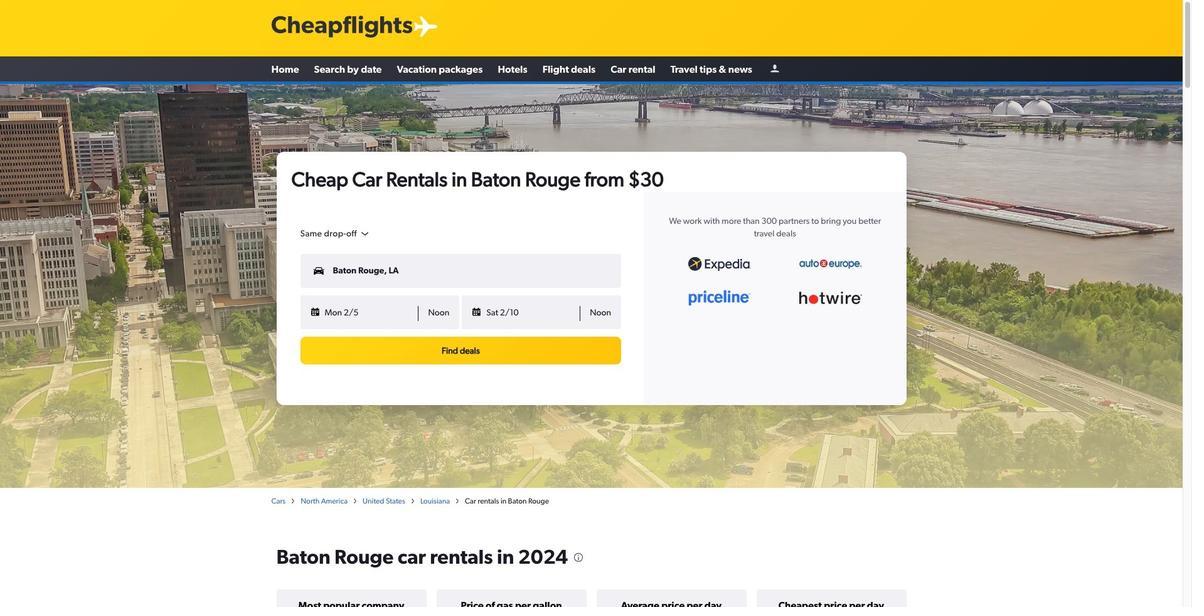 Task type: locate. For each thing, give the bounding box(es) containing it.
autoeurope image
[[800, 259, 863, 269]]

priceline image
[[689, 290, 751, 306]]

baton rouge image
[[0, 84, 1183, 488]]

Car drop-off location Same drop-off field
[[300, 229, 371, 240]]

hotwire image
[[800, 292, 863, 305]]

None text field
[[300, 254, 622, 288], [300, 296, 622, 329], [300, 254, 622, 288], [300, 296, 622, 329]]



Task type: describe. For each thing, give the bounding box(es) containing it.
expedia image
[[689, 257, 751, 271]]



Task type: vqa. For each thing, say whether or not it's contained in the screenshot.
'hotwire' image
yes



